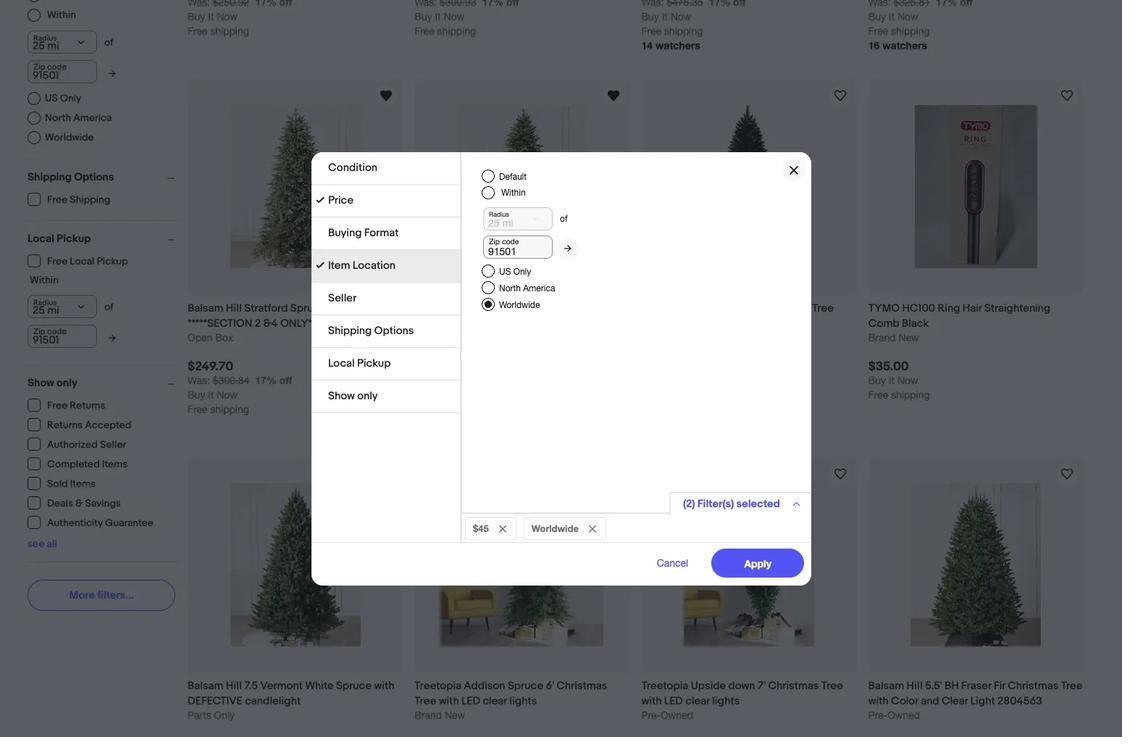 Task type: describe. For each thing, give the bounding box(es) containing it.
free shipping
[[47, 194, 110, 206]]

see all
[[28, 537, 57, 550]]

free local pickup
[[47, 255, 128, 267]]

with for treetopia upside down 7' christmas tree with led clear lights
[[642, 694, 662, 708]]

owned inside treetopia upside down 7' christmas tree with led clear lights pre-owned
[[661, 710, 693, 721]]

balsam hill stratford spruce  9' *****section 2 &4 only**** w/ clear open box
[[188, 301, 367, 343]]

watch treetopia upside down 7' christmas tree with led clear lights image
[[832, 465, 849, 482]]

and
[[921, 694, 940, 708]]

local inside tab list
[[328, 356, 355, 370]]

it inside buy it now free shipping 14 watchers
[[662, 11, 668, 23]]

comb
[[869, 316, 900, 330]]

worldwide link
[[28, 131, 94, 144]]

spruce inside balsam hill stratford spruce  9' *****section 2 &4 only**** w/ clear open box
[[290, 301, 326, 315]]

tuxedo
[[691, 301, 727, 315]]

deals & savings
[[47, 497, 121, 509]]

&
[[75, 497, 83, 509]]

buy inside buy it now free shipping 16 watchers
[[869, 11, 886, 23]]

balsam hill 5.5' bh fraser fir christmas tree with color and clear light 2804563 pre-owned
[[869, 679, 1083, 721]]

brand inside treetopia addison spruce  6' christmas tree with led  clear lights brand new
[[415, 710, 442, 721]]

shipping options button
[[28, 170, 181, 184]]

show inside tab list
[[328, 389, 355, 403]]

upside
[[691, 679, 726, 693]]

addison
[[464, 679, 506, 693]]

authenticity guarantee link
[[28, 516, 154, 529]]

w/
[[327, 316, 340, 330]]

*****section
[[188, 316, 252, 330]]

free shipping link
[[28, 192, 111, 206]]

0 horizontal spatial local
[[28, 232, 54, 245]]

&4
[[263, 316, 278, 330]]

0 vertical spatial worldwide
[[45, 131, 94, 143]]

authorized seller
[[47, 438, 126, 451]]

6' inside treetopia addison spruce  6' christmas tree with led  clear lights brand new
[[546, 679, 554, 693]]

free inside buy it now free shipping 16 watchers
[[869, 26, 889, 37]]

down
[[729, 679, 756, 693]]

tree inside balsam hill 5.5' bh fraser fir christmas tree with color and clear light 2804563 pre-owned
[[1061, 679, 1083, 693]]

local pickup inside tab list
[[328, 356, 391, 370]]

was: $500.64 buy it now free shipping
[[415, 375, 477, 415]]

treetopia tuxedo black christmas tree unlit 6' artificial christmas tree image
[[704, 105, 795, 268]]

completed items link
[[28, 457, 128, 470]]

spruce inside balsam hill 7.5 vermont white spruce with defective candlelight parts only
[[336, 679, 372, 693]]

14
[[642, 39, 653, 52]]

sold items link
[[28, 477, 96, 490]]

tab list inside dialog
[[311, 152, 461, 413]]

sold
[[47, 478, 68, 490]]

5.5'
[[925, 679, 943, 693]]

north inside dialog
[[499, 283, 521, 293]]

filters...
[[97, 588, 134, 602]]

6' inside the treetopia tuxedo black christmas tree unlit 6' artificial christmas tree
[[667, 316, 675, 330]]

hill for silverado
[[453, 301, 469, 315]]

box
[[215, 332, 233, 343]]

balsam hill silverado slim 7' candlelight led lights 2809585 heading
[[415, 301, 612, 330]]

2
[[255, 316, 261, 330]]

1 vertical spatial shipping
[[70, 194, 110, 206]]

guarantee
[[105, 517, 154, 529]]

now inside buy it now free shipping 16 watchers
[[898, 11, 919, 23]]

free inside free returns link
[[47, 399, 68, 412]]

balsam hill 5.5' bh fraser fir christmas tree with color and clear light 2804563 image
[[911, 483, 1042, 646]]

remove filter - item location - worldwide image
[[589, 525, 596, 532]]

0 horizontal spatial only
[[60, 92, 81, 104]]

7.5
[[244, 679, 258, 693]]

artificial
[[677, 316, 717, 330]]

with for balsam hill 7.5 vermont white spruce with defective candlelight
[[374, 679, 395, 693]]

black inside the treetopia tuxedo black christmas tree unlit 6' artificial christmas tree
[[730, 301, 757, 315]]

new inside treetopia addison spruce  6' christmas tree with led  clear lights brand new
[[445, 710, 465, 721]]

treetopia upside down 7' christmas tree with led clear lights pre-owned
[[642, 679, 844, 721]]

ring
[[938, 301, 961, 315]]

buy it now free shipping 14 watchers
[[642, 11, 703, 52]]

see all button
[[28, 537, 57, 550]]

1 vertical spatial local
[[70, 255, 95, 267]]

fir
[[994, 679, 1006, 693]]

it inside was: $500.64 buy it now free shipping
[[435, 389, 441, 401]]

shipping inside buy it now free shipping 16 watchers
[[891, 26, 930, 37]]

balsam hill 7.5 vermont white spruce with defective candlelight link
[[188, 678, 403, 709]]

$45
[[473, 522, 489, 534]]

deals
[[47, 497, 73, 509]]

7' inside "balsam hill silverado slim 7' candlelight led lights 2809585"
[[544, 301, 552, 315]]

only inside balsam hill 7.5 vermont white spruce with defective candlelight parts only
[[214, 710, 235, 721]]

free inside $35.00 buy it now free shipping
[[869, 389, 889, 401]]

watchers for 16 watchers
[[883, 39, 928, 52]]

options inside tab list
[[374, 324, 414, 337]]

christmas inside treetopia addison spruce  6' christmas tree with led  clear lights brand new
[[557, 679, 608, 693]]

balsam hill silverado slim 7' candlelight led lights 2809585
[[415, 301, 612, 330]]

authorized
[[47, 438, 98, 451]]

shipping inside $35.00 buy it now free shipping
[[891, 389, 930, 401]]

filter(s)
[[697, 497, 734, 511]]

1 vertical spatial pickup
[[97, 255, 128, 267]]

price
[[328, 193, 353, 207]]

buying
[[328, 226, 362, 240]]

treetopia addison spruce  6' christmas tree with led  clear lights heading
[[415, 679, 608, 708]]

seller inside dialog
[[328, 291, 356, 305]]

0 vertical spatial north america
[[45, 111, 112, 124]]

0 horizontal spatial america
[[73, 111, 112, 124]]

treetopia for treetopia addison spruce  6' christmas tree with led  clear lights brand new
[[415, 679, 462, 693]]

it inside buy it now free shipping 16 watchers
[[889, 11, 895, 23]]

with for treetopia addison spruce  6' christmas tree with led  clear lights
[[439, 694, 459, 708]]

christmas inside treetopia upside down 7' christmas tree with led clear lights pre-owned
[[769, 679, 819, 693]]

returns accepted
[[47, 419, 131, 431]]

0 horizontal spatial options
[[74, 170, 114, 184]]

pre- inside treetopia upside down 7' christmas tree with led clear lights pre-owned
[[642, 710, 661, 721]]

now inside was: $500.64 buy it now free shipping
[[444, 389, 465, 401]]

0 vertical spatial local pickup
[[28, 232, 91, 245]]

tymo hc100 ring hair straightening comb black link
[[869, 300, 1084, 331]]

sold items
[[47, 478, 96, 490]]

tymo
[[869, 301, 900, 315]]

hill for stratford
[[226, 301, 242, 315]]

7' inside treetopia upside down 7' christmas tree with led clear lights pre-owned
[[758, 679, 766, 693]]

only inside tab list
[[357, 389, 378, 403]]

defective
[[188, 694, 243, 708]]

clear for treetopia upside down 7' christmas tree with led clear lights
[[686, 694, 710, 708]]

balsam hill silverado slim 7' candlelight led lights 2809585 image
[[458, 105, 587, 268]]

seller inside authorized seller link
[[100, 438, 126, 451]]

within for apply within filter image
[[47, 9, 76, 21]]

treetopia addison spruce  6' christmas tree with led  clear lights brand new
[[415, 679, 608, 721]]

free inside free shipping link
[[47, 194, 68, 206]]

balsam hill stratford spruce  9' *****section 2 &4 only**** w/ clear link
[[188, 300, 403, 331]]

location
[[352, 258, 395, 272]]

hair
[[963, 301, 982, 315]]

balsam for balsam hill silverado slim 7' candlelight led lights 2809585
[[415, 301, 451, 315]]

it inside $35.00 buy it now free shipping
[[889, 375, 895, 386]]

christmas inside balsam hill 5.5' bh fraser fir christmas tree with color and clear light 2804563 pre-owned
[[1008, 679, 1059, 693]]

only inside dialog
[[513, 266, 531, 276]]

clear inside balsam hill stratford spruce  9' *****section 2 &4 only**** w/ clear open box
[[342, 316, 367, 330]]

free inside $249.70 was: $300.84 17% off buy it now free shipping
[[188, 403, 208, 415]]

bh
[[945, 679, 959, 693]]

returns accepted link
[[28, 418, 132, 431]]

shipping inside was: $500.64 buy it now free shipping
[[437, 403, 476, 415]]

2809585
[[466, 316, 511, 330]]

free returns
[[47, 399, 105, 412]]

free inside buy it now free shipping 14 watchers
[[642, 26, 662, 37]]

you are watching this item, click to unwatch image
[[378, 87, 395, 105]]

0 vertical spatial us only
[[45, 92, 81, 104]]

led for treetopia upside down 7' christmas tree with led clear lights
[[664, 694, 683, 708]]

you are watching this item, click to unwatch image
[[605, 87, 622, 105]]

authorized seller link
[[28, 437, 127, 451]]

0 horizontal spatial us
[[45, 92, 58, 104]]

candlelight
[[245, 694, 301, 708]]

filter applied image
[[316, 261, 324, 269]]

cancel button
[[641, 548, 704, 577]]

17%
[[255, 374, 277, 386]]

straightening
[[985, 301, 1051, 315]]

authenticity guarantee
[[47, 517, 154, 529]]

was: inside $249.70 was: $300.84 17% off buy it now free shipping
[[188, 375, 210, 386]]

2 vertical spatial within
[[30, 274, 59, 286]]

buying format
[[328, 226, 399, 240]]

with inside balsam hill 5.5' bh fraser fir christmas tree with color and clear light 2804563 pre-owned
[[869, 694, 889, 708]]

local pickup button
[[28, 232, 181, 245]]

items for sold items
[[70, 478, 96, 490]]

1 vertical spatial returns
[[47, 419, 83, 431]]

buy inside buy it now free shipping 14 watchers
[[642, 11, 659, 23]]

condition
[[328, 161, 377, 174]]

more filters... button
[[28, 579, 175, 611]]

slim
[[520, 301, 541, 315]]

0 vertical spatial returns
[[70, 399, 105, 412]]

0 horizontal spatial show only
[[28, 376, 77, 390]]

treetopia for treetopia tuxedo black christmas tree unlit 6' artificial christmas tree
[[642, 301, 689, 315]]

black inside tymo hc100 ring hair straightening comb black brand new
[[902, 316, 929, 330]]

savings
[[85, 497, 121, 509]]

0 vertical spatial shipping options
[[28, 170, 114, 184]]

balsam hill stratford spruce  9'  *****section 2 &4 only**** w/ clear image
[[230, 105, 361, 268]]

shipping inside buy it now free shipping 14 watchers
[[664, 26, 703, 37]]

tree inside treetopia addison spruce  6' christmas tree with led  clear lights brand new
[[415, 694, 437, 708]]

it inside $249.70 was: $300.84 17% off buy it now free shipping
[[208, 389, 214, 401]]

spruce inside treetopia addison spruce  6' christmas tree with led  clear lights brand new
[[508, 679, 544, 693]]

pre- inside balsam hill 5.5' bh fraser fir christmas tree with color and clear light 2804563 pre-owned
[[869, 710, 888, 721]]

free local pickup link
[[28, 254, 129, 267]]

format
[[364, 226, 399, 240]]



Task type: locate. For each thing, give the bounding box(es) containing it.
2 was: from the left
[[415, 375, 437, 386]]

treetopia tuxedo black christmas tree unlit 6' artificial christmas tree
[[642, 301, 834, 330]]

0 horizontal spatial spruce
[[290, 301, 326, 315]]

all
[[47, 537, 57, 550]]

options right w/
[[374, 324, 414, 337]]

balsam hill 5.5' bh fraser fir christmas tree with color and clear light 2804563 link
[[869, 678, 1084, 709]]

1 horizontal spatial lights
[[510, 694, 537, 708]]

0 horizontal spatial only
[[57, 376, 77, 390]]

owned down color
[[888, 710, 920, 721]]

0 horizontal spatial clear
[[342, 316, 367, 330]]

0 vertical spatial brand
[[869, 332, 896, 343]]

1 horizontal spatial local pickup
[[328, 356, 391, 370]]

2 horizontal spatial local
[[328, 356, 355, 370]]

1 horizontal spatial black
[[902, 316, 929, 330]]

2 vertical spatial only
[[214, 710, 235, 721]]

1 vertical spatial america
[[523, 283, 555, 293]]

apply within filter image
[[109, 68, 116, 78]]

0 horizontal spatial show
[[28, 376, 54, 390]]

pre-
[[642, 710, 661, 721], [869, 710, 888, 721]]

authenticity
[[47, 517, 103, 529]]

apply within filter image
[[109, 333, 116, 342]]

0 horizontal spatial led
[[415, 316, 434, 330]]

0 horizontal spatial us only
[[45, 92, 81, 104]]

now
[[217, 11, 238, 23], [444, 11, 465, 23], [671, 11, 692, 23], [898, 11, 919, 23], [898, 375, 919, 386], [217, 389, 238, 401], [444, 389, 465, 401]]

of for apply within icon
[[560, 213, 567, 224]]

clear down upside
[[686, 694, 710, 708]]

free returns link
[[28, 398, 106, 412]]

shipping down 9'
[[328, 324, 372, 337]]

led
[[415, 316, 434, 330], [462, 694, 481, 708], [664, 694, 683, 708]]

0 vertical spatial north
[[45, 111, 71, 124]]

light
[[971, 694, 995, 708]]

of for apply within filter image
[[104, 36, 114, 48]]

1 horizontal spatial america
[[523, 283, 555, 293]]

balsam inside balsam hill 7.5 vermont white spruce with defective candlelight parts only
[[188, 679, 224, 693]]

with inside balsam hill 7.5 vermont white spruce with defective candlelight parts only
[[374, 679, 395, 693]]

shipping down shipping options "dropdown button"
[[70, 194, 110, 206]]

new down addison
[[445, 710, 465, 721]]

local pickup down w/
[[328, 356, 391, 370]]

0 vertical spatial 6'
[[667, 316, 675, 330]]

hill for 7.5
[[226, 679, 242, 693]]

local
[[28, 232, 54, 245], [70, 255, 95, 267], [328, 356, 355, 370]]

only****
[[280, 316, 324, 330]]

north america up slim
[[499, 283, 555, 293]]

1 horizontal spatial led
[[462, 694, 481, 708]]

1 horizontal spatial spruce
[[336, 679, 372, 693]]

owned
[[661, 710, 693, 721], [888, 710, 920, 721]]

2 vertical spatial worldwide
[[531, 522, 579, 534]]

treetopia left upside
[[642, 679, 689, 693]]

0 horizontal spatial black
[[730, 301, 757, 315]]

north america inside dialog
[[499, 283, 555, 293]]

candlelight
[[554, 301, 612, 315]]

default
[[499, 171, 527, 182]]

1 vertical spatial us only
[[499, 266, 531, 276]]

2 horizontal spatial led
[[664, 694, 683, 708]]

1 horizontal spatial only
[[214, 710, 235, 721]]

owned inside balsam hill 5.5' bh fraser fir christmas tree with color and clear light 2804563 pre-owned
[[888, 710, 920, 721]]

0 horizontal spatial pickup
[[57, 232, 91, 245]]

0 horizontal spatial seller
[[100, 438, 126, 451]]

1 was: from the left
[[188, 375, 210, 386]]

within for apply within icon
[[501, 187, 525, 197]]

items up deals & savings
[[70, 478, 96, 490]]

black down hc100
[[902, 316, 929, 330]]

of for apply within filter icon
[[104, 300, 114, 313]]

0 horizontal spatial pre-
[[642, 710, 661, 721]]

watch balsam hill 5.5' bh fraser fir christmas tree with color and clear light 2804563 image
[[1059, 465, 1076, 482]]

buy inside $249.70 was: $300.84 17% off buy it now free shipping
[[188, 389, 205, 401]]

items inside 'link'
[[102, 458, 128, 470]]

clear down addison
[[483, 694, 507, 708]]

1 horizontal spatial show only
[[328, 389, 378, 403]]

black right tuxedo
[[730, 301, 757, 315]]

0 vertical spatial black
[[730, 301, 757, 315]]

2 vertical spatial shipping
[[328, 324, 372, 337]]

1 horizontal spatial watchers
[[883, 39, 928, 52]]

treetopia upside down 7' christmas tree with led clear lights link
[[642, 678, 857, 709]]

1 vertical spatial us
[[499, 266, 511, 276]]

0 vertical spatial options
[[74, 170, 114, 184]]

shipping options up free shipping link
[[28, 170, 114, 184]]

owned down upside
[[661, 710, 693, 721]]

0 vertical spatial pickup
[[57, 232, 91, 245]]

2 owned from the left
[[888, 710, 920, 721]]

1 vertical spatial seller
[[100, 438, 126, 451]]

stratford
[[244, 301, 288, 315]]

accepted
[[85, 419, 131, 431]]

hill for 5.5'
[[907, 679, 923, 693]]

7'
[[544, 301, 552, 315], [758, 679, 766, 693]]

pickup inside tab list
[[357, 356, 391, 370]]

balsam hill silverado slim 7' candlelight led lights 2809585 link
[[415, 300, 630, 331]]

hill up color
[[907, 679, 923, 693]]

item location
[[328, 258, 395, 272]]

2 vertical spatial pickup
[[357, 356, 391, 370]]

local down w/
[[328, 356, 355, 370]]

16
[[869, 39, 880, 52]]

north
[[45, 111, 71, 124], [499, 283, 521, 293]]

balsam inside "balsam hill silverado slim 7' candlelight led lights 2809585"
[[415, 301, 451, 315]]

new inside tymo hc100 ring hair straightening comb black brand new
[[899, 332, 920, 343]]

treetopia upside down 7' christmas tree with led clear lights image
[[684, 483, 815, 646]]

balsam left silverado at the left
[[415, 301, 451, 315]]

1 vertical spatial of
[[560, 213, 567, 224]]

0 horizontal spatial new
[[445, 710, 465, 721]]

0 vertical spatial within
[[47, 9, 76, 21]]

balsam hill 7.5 vermont white spruce with defective candlelight parts only
[[188, 679, 395, 721]]

buy inside $35.00 buy it now free shipping
[[869, 375, 886, 386]]

1 horizontal spatial north
[[499, 283, 521, 293]]

watchers right 14
[[656, 39, 701, 52]]

1 pre- from the left
[[642, 710, 661, 721]]

hill inside balsam hill 5.5' bh fraser fir christmas tree with color and clear light 2804563 pre-owned
[[907, 679, 923, 693]]

2 horizontal spatial lights
[[713, 694, 740, 708]]

7' right "down"
[[758, 679, 766, 693]]

treetopia for treetopia upside down 7' christmas tree with led clear lights pre-owned
[[642, 679, 689, 693]]

balsam for balsam hill 5.5' bh fraser fir christmas tree with color and clear light 2804563 pre-owned
[[869, 679, 905, 693]]

spruce right white
[[336, 679, 372, 693]]

selected
[[736, 497, 780, 511]]

0 vertical spatial seller
[[328, 291, 356, 305]]

seller up w/
[[328, 291, 356, 305]]

show only button
[[28, 376, 181, 390]]

tree inside treetopia upside down 7' christmas tree with led clear lights pre-owned
[[822, 679, 844, 693]]

treetopia upside down 7' christmas tree with led clear lights heading
[[642, 679, 844, 708]]

spruce right addison
[[508, 679, 544, 693]]

2 buy it now free shipping from the left
[[415, 11, 476, 37]]

1 vertical spatial brand
[[415, 710, 442, 721]]

2 watchers from the left
[[883, 39, 928, 52]]

shipping options
[[28, 170, 114, 184], [328, 324, 414, 337]]

(2)
[[683, 497, 695, 511]]

0 vertical spatial new
[[899, 332, 920, 343]]

lights for treetopia addison spruce  6' christmas tree with led  clear lights
[[510, 694, 537, 708]]

1 vertical spatial options
[[374, 324, 414, 337]]

vermont
[[260, 679, 303, 693]]

clear for treetopia addison spruce  6' christmas tree with led  clear lights
[[483, 694, 507, 708]]

shipping options inside tab list
[[328, 324, 414, 337]]

show only
[[28, 376, 77, 390], [328, 389, 378, 403]]

was: left '$500.64'
[[415, 375, 437, 386]]

0 horizontal spatial shipping options
[[28, 170, 114, 184]]

hill left 7.5
[[226, 679, 242, 693]]

watchers right 16
[[883, 39, 928, 52]]

dialog
[[0, 0, 1123, 737]]

1 horizontal spatial 7'
[[758, 679, 766, 693]]

items for completed items
[[102, 458, 128, 470]]

local pickup
[[28, 232, 91, 245], [328, 356, 391, 370]]

off
[[279, 374, 292, 386]]

buy it now free shipping 16 watchers
[[869, 11, 930, 52]]

0 horizontal spatial buy it now free shipping
[[188, 11, 249, 37]]

0 vertical spatial america
[[73, 111, 112, 124]]

$500.64
[[440, 375, 477, 386]]

$300.84
[[213, 375, 250, 386]]

1 horizontal spatial seller
[[328, 291, 356, 305]]

balsam up *****section
[[188, 301, 224, 315]]

1 vertical spatial new
[[445, 710, 465, 721]]

north america
[[45, 111, 112, 124], [499, 283, 555, 293]]

only up slim
[[513, 266, 531, 276]]

apply button
[[712, 548, 804, 577]]

local pickup up "free local pickup" link at the left
[[28, 232, 91, 245]]

1 horizontal spatial pre-
[[869, 710, 888, 721]]

only up north america link
[[60, 92, 81, 104]]

us only up slim
[[499, 266, 531, 276]]

america up slim
[[523, 283, 555, 293]]

north up silverado at the left
[[499, 283, 521, 293]]

1 horizontal spatial new
[[899, 332, 920, 343]]

was: inside was: $500.64 buy it now free shipping
[[415, 375, 437, 386]]

7' right slim
[[544, 301, 552, 315]]

remove filter - price - minimum value in $ $45 image
[[499, 525, 506, 532]]

options
[[74, 170, 114, 184], [374, 324, 414, 337]]

price tab
[[311, 184, 461, 217]]

tab list
[[311, 152, 461, 413]]

color
[[891, 694, 919, 708]]

watch treetopia tuxedo black christmas tree unlit 6' artificial christmas tree image
[[832, 87, 849, 105]]

1 horizontal spatial shipping options
[[328, 324, 414, 337]]

treetopia tuxedo black christmas tree unlit 6' artificial christmas tree link
[[642, 300, 857, 331]]

hill up 2809585
[[453, 301, 469, 315]]

options up free shipping
[[74, 170, 114, 184]]

(2) filter(s) selected button
[[669, 492, 811, 514]]

new down comb
[[899, 332, 920, 343]]

pickup
[[57, 232, 91, 245], [97, 255, 128, 267], [357, 356, 391, 370]]

buy inside was: $500.64 buy it now free shipping
[[415, 389, 432, 401]]

1 vertical spatial black
[[902, 316, 929, 330]]

clear right w/
[[342, 316, 367, 330]]

lights for treetopia upside down 7' christmas tree with led clear lights
[[713, 694, 740, 708]]

apply within image
[[564, 244, 571, 252]]

led inside "balsam hill silverado slim 7' candlelight led lights 2809585"
[[415, 316, 434, 330]]

was:
[[188, 375, 210, 386], [415, 375, 437, 386]]

watchers inside buy it now free shipping 16 watchers
[[883, 39, 928, 52]]

treetopia inside treetopia upside down 7' christmas tree with led clear lights pre-owned
[[642, 679, 689, 693]]

led inside treetopia upside down 7' christmas tree with led clear lights pre-owned
[[664, 694, 683, 708]]

of up apply within filter icon
[[104, 300, 114, 313]]

north america up worldwide link
[[45, 111, 112, 124]]

lights inside treetopia upside down 7' christmas tree with led clear lights pre-owned
[[713, 694, 740, 708]]

balsam hill 7.5 vermont white spruce with defective candlelight image
[[230, 483, 361, 646]]

apply
[[744, 557, 771, 569]]

1 horizontal spatial owned
[[888, 710, 920, 721]]

see
[[28, 537, 45, 550]]

only
[[57, 376, 77, 390], [357, 389, 378, 403]]

seller
[[328, 291, 356, 305], [100, 438, 126, 451]]

2 horizontal spatial only
[[513, 266, 531, 276]]

of up apply within icon
[[560, 213, 567, 224]]

treetopia left addison
[[415, 679, 462, 693]]

0 horizontal spatial lights
[[436, 316, 464, 330]]

now inside $35.00 buy it now free shipping
[[898, 375, 919, 386]]

brand inside tymo hc100 ring hair straightening comb black brand new
[[869, 332, 896, 343]]

2 horizontal spatial spruce
[[508, 679, 544, 693]]

treetopia addison spruce  6' christmas tree with led  clear lights link
[[415, 678, 630, 709]]

tab list containing condition
[[311, 152, 461, 413]]

2 horizontal spatial pickup
[[357, 356, 391, 370]]

treetopia inside treetopia addison spruce  6' christmas tree with led  clear lights brand new
[[415, 679, 462, 693]]

$35.00
[[869, 359, 909, 374]]

cancel
[[657, 557, 688, 569]]

shipping inside $249.70 was: $300.84 17% off buy it now free shipping
[[210, 403, 249, 415]]

1 owned from the left
[[661, 710, 693, 721]]

tymo hc100 ring hair straightening comb black image
[[915, 105, 1038, 268]]

treetopia up unlit
[[642, 301, 689, 315]]

of
[[104, 36, 114, 48], [560, 213, 567, 224], [104, 300, 114, 313]]

0 vertical spatial shipping
[[28, 170, 72, 184]]

of inside dialog
[[560, 213, 567, 224]]

1 vertical spatial north america
[[499, 283, 555, 293]]

balsam hill stratford spruce  9' *****section 2 &4 only**** w/ clear heading
[[188, 301, 367, 330]]

None text field
[[483, 235, 553, 258], [188, 375, 250, 386], [415, 375, 477, 386], [483, 235, 553, 258], [188, 375, 250, 386], [415, 375, 477, 386]]

0 horizontal spatial north
[[45, 111, 71, 124]]

us
[[45, 92, 58, 104], [499, 266, 511, 276]]

balsam hill 7.5 vermont white spruce with defective candlelight heading
[[188, 679, 395, 708]]

only down defective
[[214, 710, 235, 721]]

fraser
[[962, 679, 992, 693]]

shipping options down 9'
[[328, 324, 414, 337]]

within inside dialog
[[501, 187, 525, 197]]

0 vertical spatial us
[[45, 92, 58, 104]]

0 horizontal spatial 6'
[[546, 679, 554, 693]]

watchers for 14 watchers
[[656, 39, 701, 52]]

6' right unlit
[[667, 316, 675, 330]]

hill inside balsam hill 7.5 vermont white spruce with defective candlelight parts only
[[226, 679, 242, 693]]

shipping
[[28, 170, 72, 184], [70, 194, 110, 206], [328, 324, 372, 337]]

spruce up only****
[[290, 301, 326, 315]]

tymo hc100 ring hair straightening comb black heading
[[869, 301, 1051, 330]]

1 vertical spatial worldwide
[[499, 300, 540, 310]]

now inside buy it now free shipping 14 watchers
[[671, 11, 692, 23]]

shipping up free shipping link
[[28, 170, 72, 184]]

it
[[208, 11, 214, 23], [435, 11, 441, 23], [662, 11, 668, 23], [889, 11, 895, 23], [889, 375, 895, 386], [208, 389, 214, 401], [435, 389, 441, 401]]

balsam for balsam hill stratford spruce  9' *****section 2 &4 only**** w/ clear open box
[[188, 301, 224, 315]]

more filters...
[[69, 588, 134, 602]]

$35.00 buy it now free shipping
[[869, 359, 930, 401]]

us only link
[[28, 92, 81, 105]]

1 horizontal spatial local
[[70, 255, 95, 267]]

item location tab
[[311, 250, 461, 282]]

items down authorized seller
[[102, 458, 128, 470]]

1 watchers from the left
[[656, 39, 701, 52]]

tymo hc100 ring hair straightening comb black brand new
[[869, 301, 1051, 343]]

6' right addison
[[546, 679, 554, 693]]

0 horizontal spatial items
[[70, 478, 96, 490]]

lights inside "balsam hill silverado slim 7' candlelight led lights 2809585"
[[436, 316, 464, 330]]

treetopia inside the treetopia tuxedo black christmas tree unlit 6' artificial christmas tree
[[642, 301, 689, 315]]

within
[[47, 9, 76, 21], [501, 187, 525, 197], [30, 274, 59, 286]]

2 vertical spatial local
[[328, 356, 355, 370]]

balsam up color
[[869, 679, 905, 693]]

filter applied image
[[316, 195, 324, 204]]

us up north america link
[[45, 92, 58, 104]]

north down us only link
[[45, 111, 71, 124]]

open
[[188, 332, 213, 343]]

1 horizontal spatial brand
[[869, 332, 896, 343]]

with inside treetopia addison spruce  6' christmas tree with led  clear lights brand new
[[439, 694, 459, 708]]

balsam hill 5.5' bh fraser fir christmas tree with color and clear light 2804563 heading
[[869, 679, 1083, 708]]

watch tymo hc100 ring hair straightening comb black image
[[1059, 87, 1076, 105]]

local down local pickup dropdown button
[[70, 255, 95, 267]]

us up silverado at the left
[[499, 266, 511, 276]]

hill inside balsam hill stratford spruce  9' *****section 2 &4 only**** w/ clear open box
[[226, 301, 242, 315]]

0 horizontal spatial 7'
[[544, 301, 552, 315]]

lights
[[436, 316, 464, 330], [510, 694, 537, 708], [713, 694, 740, 708]]

0 horizontal spatial brand
[[415, 710, 442, 721]]

$249.70 was: $300.84 17% off buy it now free shipping
[[188, 359, 292, 415]]

hc100
[[903, 301, 936, 315]]

clear inside treetopia upside down 7' christmas tree with led clear lights pre-owned
[[686, 694, 710, 708]]

1 horizontal spatial items
[[102, 458, 128, 470]]

returns up returns accepted at the left of the page
[[70, 399, 105, 412]]

us inside dialog
[[499, 266, 511, 276]]

$249.70
[[188, 359, 233, 374]]

with inside treetopia upside down 7' christmas tree with led clear lights pre-owned
[[642, 694, 662, 708]]

more
[[69, 588, 95, 602]]

shipping
[[210, 26, 249, 37], [437, 26, 476, 37], [664, 26, 703, 37], [891, 26, 930, 37], [891, 389, 930, 401], [210, 403, 249, 415], [437, 403, 476, 415]]

show only inside tab list
[[328, 389, 378, 403]]

completed items
[[47, 458, 128, 470]]

balsam for balsam hill 7.5 vermont white spruce with defective candlelight parts only
[[188, 679, 224, 693]]

returns down free returns link
[[47, 419, 83, 431]]

america up worldwide link
[[73, 111, 112, 124]]

0 horizontal spatial owned
[[661, 710, 693, 721]]

balsam inside balsam hill stratford spruce  9' *****section 2 &4 only**** w/ clear open box
[[188, 301, 224, 315]]

1 buy it now free shipping from the left
[[188, 11, 249, 37]]

0 horizontal spatial was:
[[188, 375, 210, 386]]

1 vertical spatial 7'
[[758, 679, 766, 693]]

hill inside "balsam hill silverado slim 7' candlelight led lights 2809585"
[[453, 301, 469, 315]]

None text field
[[188, 0, 250, 8], [415, 0, 477, 8], [642, 0, 704, 8], [869, 0, 931, 8], [28, 60, 97, 83], [28, 324, 97, 348], [188, 0, 250, 8], [415, 0, 477, 8], [642, 0, 704, 8], [869, 0, 931, 8], [28, 60, 97, 83], [28, 324, 97, 348]]

clear inside treetopia addison spruce  6' christmas tree with led  clear lights brand new
[[483, 694, 507, 708]]

0 vertical spatial 7'
[[544, 301, 552, 315]]

2804563
[[998, 694, 1043, 708]]

free inside was: $500.64 buy it now free shipping
[[415, 403, 435, 415]]

local up "free local pickup" link at the left
[[28, 232, 54, 245]]

shipping inside tab list
[[328, 324, 372, 337]]

deals & savings link
[[28, 496, 122, 509]]

1 vertical spatial north
[[499, 283, 521, 293]]

1 horizontal spatial only
[[357, 389, 378, 403]]

of up apply within filter image
[[104, 36, 114, 48]]

0 vertical spatial local
[[28, 232, 54, 245]]

2 pre- from the left
[[869, 710, 888, 721]]

us only inside dialog
[[499, 266, 531, 276]]

buy it now free shipping
[[188, 11, 249, 37], [415, 11, 476, 37]]

led for treetopia addison spruce  6' christmas tree with led  clear lights
[[462, 694, 481, 708]]

1 horizontal spatial clear
[[483, 694, 507, 708]]

brand
[[869, 332, 896, 343], [415, 710, 442, 721]]

2 vertical spatial of
[[104, 300, 114, 313]]

1 horizontal spatial show
[[328, 389, 355, 403]]

balsam inside balsam hill 5.5' bh fraser fir christmas tree with color and clear light 2804563 pre-owned
[[869, 679, 905, 693]]

white
[[305, 679, 334, 693]]

us only up north america link
[[45, 92, 81, 104]]

free inside "free local pickup" link
[[47, 255, 68, 267]]

1 horizontal spatial options
[[374, 324, 414, 337]]

hill up *****section
[[226, 301, 242, 315]]

balsam up defective
[[188, 679, 224, 693]]

treetopia addison spruce  6' christmas tree with led  clear lights image
[[441, 483, 604, 646]]

1 horizontal spatial was:
[[415, 375, 437, 386]]

treetopia tuxedo black christmas tree unlit 6' artificial christmas tree heading
[[642, 301, 834, 330]]

1 horizontal spatial us
[[499, 266, 511, 276]]

new
[[899, 332, 920, 343], [445, 710, 465, 721]]

seller down accepted at the bottom left
[[100, 438, 126, 451]]

america inside dialog
[[523, 283, 555, 293]]

led inside treetopia addison spruce  6' christmas tree with led  clear lights brand new
[[462, 694, 481, 708]]

was: down $249.70
[[188, 375, 210, 386]]

dialog containing condition
[[0, 0, 1123, 737]]

unlit
[[642, 316, 664, 330]]

1 vertical spatial shipping options
[[328, 324, 414, 337]]

now inside $249.70 was: $300.84 17% off buy it now free shipping
[[217, 389, 238, 401]]

lights inside treetopia addison spruce  6' christmas tree with led  clear lights brand new
[[510, 694, 537, 708]]



Task type: vqa. For each thing, say whether or not it's contained in the screenshot.
LED inside the Treetopia Addison Spruce  6' Christmas Tree with LED  clear lights Brand New
yes



